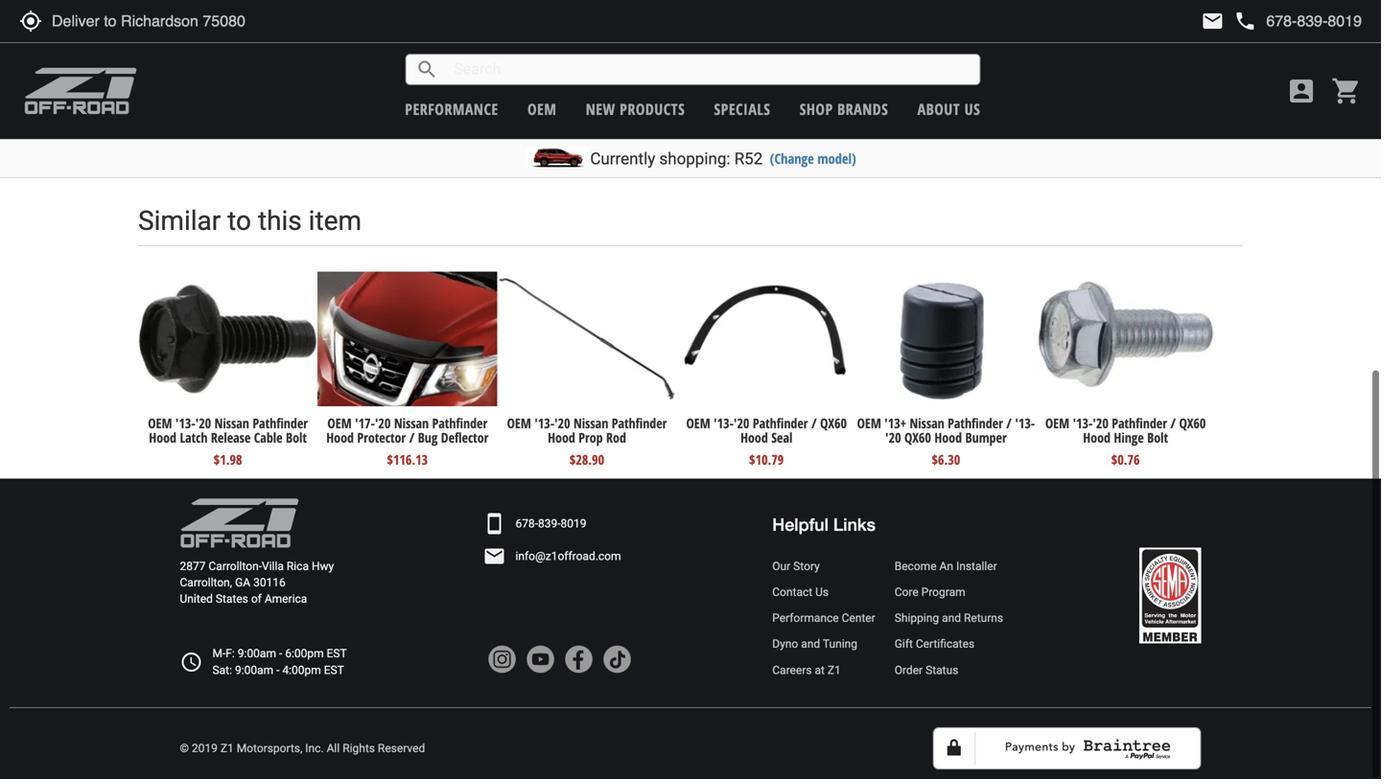 Task type: vqa. For each thing, say whether or not it's contained in the screenshot.
second Nissan from the left
yes



Task type: locate. For each thing, give the bounding box(es) containing it.
and for tuning
[[801, 638, 820, 651]]

about us link
[[917, 99, 980, 119]]

certificates
[[916, 638, 975, 651]]

0 vertical spatial about
[[917, 99, 960, 119]]

/
[[811, 414, 817, 432], [1006, 414, 1012, 432], [1170, 414, 1176, 432], [409, 429, 415, 447]]

'20 for /
[[375, 414, 391, 432]]

'13- left prop
[[535, 414, 555, 432]]

1 nissan from the left
[[214, 414, 249, 432]]

pathfinder up $10.79
[[753, 414, 808, 432]]

'17-
[[355, 414, 375, 432]]

est right 6:00pm at the bottom left of the page
[[327, 648, 347, 661]]

'20 inside oem '17-'20 nissan pathfinder hood protector / bug deflector $116.13
[[375, 414, 391, 432]]

0 horizontal spatial bolt
[[286, 429, 307, 447]]

bolt right 'hinge'
[[1147, 429, 1168, 447]]

'13- left 'hinge'
[[1073, 414, 1093, 432]]

0 vertical spatial and
[[942, 612, 961, 625]]

0 vertical spatial est
[[327, 648, 347, 661]]

0 horizontal spatial z1
[[220, 742, 234, 756]]

search
[[416, 58, 439, 81]]

oem inside oem '13-'20 pathfinder / qx60 hood hinge bolt $0.76
[[1045, 414, 1069, 432]]

/ for oem '13+ nissan pathfinder / '13- '20 qx60 hood bumper $6.30
[[1006, 414, 1012, 432]]

nissan for release
[[214, 414, 249, 432]]

'20 left bumper
[[885, 429, 901, 447]]

affirm
[[1220, 28, 1260, 44]]

nissan up $28.90
[[574, 414, 608, 432]]

9:00am right f:
[[238, 648, 276, 661]]

pathfinder right prop
[[612, 414, 667, 432]]

qx60 right 'hinge'
[[1179, 414, 1206, 432]]

- left 4:00pm
[[276, 664, 279, 677]]

qx60 left bumper
[[904, 429, 931, 447]]

sema member logo image
[[1139, 548, 1201, 644]]

oem for oem '13-'20 nissan pathfinder hood prop rod $28.90
[[507, 414, 531, 432]]

$0.76
[[1111, 451, 1140, 469]]

oem right bumper
[[1045, 414, 1069, 432]]

about inside question_answer ask a question about this product
[[1222, 127, 1254, 145]]

pathfinder right the protector
[[432, 414, 487, 432]]

of
[[251, 593, 262, 606]]

-
[[279, 648, 282, 661], [276, 664, 279, 677]]

low
[[1100, 30, 1121, 46]]

nissan
[[214, 414, 249, 432], [394, 414, 429, 432], [574, 414, 608, 432], [910, 414, 944, 432]]

release
[[211, 429, 251, 447]]

nissan inside oem '13+ nissan pathfinder / '13- '20 qx60 hood bumper $6.30
[[910, 414, 944, 432]]

shopping:
[[659, 149, 730, 168]]

3 pathfinder from the left
[[612, 414, 667, 432]]

1 horizontal spatial about
[[1222, 127, 1254, 145]]

1 hood from the left
[[149, 429, 176, 447]]

'13- inside oem '13-'20 nissan pathfinder hood latch release cable bolt $1.98
[[175, 414, 195, 432]]

email
[[483, 545, 506, 568]]

1 bolt from the left
[[286, 429, 307, 447]]

bolt right cable
[[286, 429, 307, 447]]

0 horizontal spatial and
[[801, 638, 820, 651]]

performance
[[772, 612, 839, 625]]

and
[[942, 612, 961, 625], [801, 638, 820, 651]]

qx60 right "seal" on the bottom right of the page
[[820, 414, 847, 432]]

oem
[[527, 99, 557, 119], [148, 414, 172, 432], [327, 414, 352, 432], [507, 414, 531, 432], [686, 414, 710, 432], [857, 414, 881, 432], [1045, 414, 1069, 432]]

$116.13
[[387, 451, 428, 469]]

3 nissan from the left
[[574, 414, 608, 432]]

6 pathfinder from the left
[[1112, 414, 1167, 432]]

nissan right '13+ on the right bottom of page
[[910, 414, 944, 432]]

'13- left "seal" on the bottom right of the page
[[714, 414, 734, 432]]

2 nissan from the left
[[394, 414, 429, 432]]

1 horizontal spatial qx60
[[904, 429, 931, 447]]

'13- inside oem '13-'20 nissan pathfinder hood prop rod $28.90
[[535, 414, 555, 432]]

6 hood from the left
[[1083, 429, 1111, 447]]

oem left '13+ on the right bottom of page
[[857, 414, 881, 432]]

hood inside oem '13-'20 pathfinder / qx60 hood seal $10.79
[[740, 429, 768, 447]]

about right 'brands'
[[917, 99, 960, 119]]

oem '13+ nissan pathfinder / '13- '20 qx60 hood bumper $6.30
[[857, 414, 1035, 469]]

z1 right 2019
[[220, 742, 234, 756]]

nissan up $116.13
[[394, 414, 429, 432]]

9:00am right sat:
[[235, 664, 273, 677]]

1 horizontal spatial z1
[[828, 664, 841, 677]]

1 vertical spatial us
[[815, 586, 829, 599]]

0 vertical spatial -
[[279, 648, 282, 661]]

'20 up $116.13
[[375, 414, 391, 432]]

0 vertical spatial z1
[[828, 664, 841, 677]]

hwy
[[312, 560, 334, 573]]

similar
[[138, 205, 221, 237]]

oem inside oem '13-'20 pathfinder / qx60 hood seal $10.79
[[686, 414, 710, 432]]

links
[[833, 515, 876, 535]]

6:00pm
[[285, 648, 324, 661]]

bolt inside oem '13-'20 nissan pathfinder hood latch release cable bolt $1.98
[[286, 429, 307, 447]]

become an installer
[[895, 560, 997, 573]]

pathfinder right the release
[[253, 414, 308, 432]]

performance
[[405, 99, 498, 119]]

hood left latch
[[149, 429, 176, 447]]

hood inside oem '13+ nissan pathfinder / '13- '20 qx60 hood bumper $6.30
[[934, 429, 962, 447]]

pathfinder inside oem '13-'20 nissan pathfinder hood prop rod $28.90
[[612, 414, 667, 432]]

1 horizontal spatial and
[[942, 612, 961, 625]]

brands
[[837, 99, 888, 119]]

careers at z1
[[772, 664, 841, 677]]

'20 inside oem '13-'20 nissan pathfinder hood prop rod $28.90
[[554, 414, 570, 432]]

oem left latch
[[148, 414, 172, 432]]

oem inside oem '17-'20 nissan pathfinder hood protector / bug deflector $116.13
[[327, 414, 352, 432]]

nissan inside oem '13-'20 nissan pathfinder hood prop rod $28.90
[[574, 414, 608, 432]]

4 '13- from the left
[[1015, 414, 1035, 432]]

mail
[[1201, 10, 1224, 33]]

about left this
[[1222, 127, 1254, 145]]

'20 for hinge
[[1093, 414, 1109, 432]]

helpful
[[772, 515, 829, 535]]

a
[[1162, 127, 1169, 145]]

nissan inside oem '13-'20 nissan pathfinder hood latch release cable bolt $1.98
[[214, 414, 249, 432]]

hood left 'hinge'
[[1083, 429, 1111, 447]]

/ for oem '13-'20 pathfinder / qx60 hood seal $10.79
[[811, 414, 817, 432]]

seal
[[771, 429, 793, 447]]

oem inside oem '13+ nissan pathfinder / '13- '20 qx60 hood bumper $6.30
[[857, 414, 881, 432]]

'13- inside oem '13-'20 pathfinder / qx60 hood hinge bolt $0.76
[[1073, 414, 1093, 432]]

5 pathfinder from the left
[[948, 414, 1003, 432]]

'20 inside oem '13-'20 nissan pathfinder hood latch release cable bolt $1.98
[[195, 414, 211, 432]]

bug
[[418, 429, 438, 447]]

our
[[772, 560, 790, 573]]

ga
[[235, 576, 250, 590]]

oem '13-'20 nissan pathfinder hood prop rod $28.90
[[507, 414, 667, 469]]

new products link
[[586, 99, 685, 119]]

us for about us
[[965, 99, 980, 119]]

shipping and returns
[[895, 612, 1003, 625]]

/ inside oem '13+ nissan pathfinder / '13- '20 qx60 hood bumper $6.30
[[1006, 414, 1012, 432]]

2 pathfinder from the left
[[432, 414, 487, 432]]

8019
[[561, 517, 586, 531]]

f:
[[226, 648, 235, 661]]

Search search field
[[439, 55, 979, 84]]

30116
[[253, 576, 286, 590]]

oem inside oem '13-'20 nissan pathfinder hood prop rod $28.90
[[507, 414, 531, 432]]

'20 inside oem '13-'20 pathfinder / qx60 hood hinge bolt $0.76
[[1093, 414, 1109, 432]]

pathfinder inside oem '13-'20 nissan pathfinder hood latch release cable bolt $1.98
[[253, 414, 308, 432]]

question_answer
[[1112, 124, 1135, 147]]

qx60 inside oem '13+ nissan pathfinder / '13- '20 qx60 hood bumper $6.30
[[904, 429, 931, 447]]

4 nissan from the left
[[910, 414, 944, 432]]

center
[[842, 612, 875, 625]]

2 hood from the left
[[326, 429, 354, 447]]

core program link
[[895, 584, 1003, 601]]

/ inside oem '13-'20 pathfinder / qx60 hood hinge bolt $0.76
[[1170, 414, 1176, 432]]

pathfinder up $6.30
[[948, 414, 1003, 432]]

.
[[1260, 30, 1264, 46]]

at
[[815, 664, 825, 677]]

'13- left the release
[[175, 414, 195, 432]]

nissan inside oem '17-'20 nissan pathfinder hood protector / bug deflector $116.13
[[394, 414, 429, 432]]

oem link
[[527, 99, 557, 119]]

1 vertical spatial about
[[1222, 127, 1254, 145]]

1 vertical spatial and
[[801, 638, 820, 651]]

story
[[793, 560, 820, 573]]

oem for oem '13-'20 pathfinder / qx60 hood seal $10.79
[[686, 414, 710, 432]]

specials
[[714, 99, 771, 119]]

all
[[327, 742, 340, 756]]

product
[[1282, 127, 1322, 145]]

and down core program link
[[942, 612, 961, 625]]

'20 left "seal" on the bottom right of the page
[[734, 414, 749, 432]]

'13- right bumper
[[1015, 414, 1035, 432]]

ask
[[1140, 127, 1158, 145]]

1 vertical spatial z1
[[220, 742, 234, 756]]

est right 4:00pm
[[324, 664, 344, 677]]

4 pathfinder from the left
[[753, 414, 808, 432]]

hood up $6.30
[[934, 429, 962, 447]]

qx60 for oem '13-'20 pathfinder / qx60 hood seal
[[820, 414, 847, 432]]

qx60 inside oem '13-'20 pathfinder / qx60 hood seal $10.79
[[820, 414, 847, 432]]

1 horizontal spatial us
[[965, 99, 980, 119]]

our story link
[[772, 558, 875, 575]]

'13- inside oem '13+ nissan pathfinder / '13- '20 qx60 hood bumper $6.30
[[1015, 414, 1035, 432]]

phone link
[[1234, 10, 1362, 33]]

our story
[[772, 560, 820, 573]]

performance center link
[[772, 610, 875, 627]]

oem inside oem '13-'20 nissan pathfinder hood latch release cable bolt $1.98
[[148, 414, 172, 432]]

'13- inside oem '13-'20 pathfinder / qx60 hood seal $10.79
[[714, 414, 734, 432]]

oem left new
[[527, 99, 557, 119]]

9:00am
[[238, 648, 276, 661], [235, 664, 273, 677]]

1 pathfinder from the left
[[253, 414, 308, 432]]

3 '13- from the left
[[714, 414, 734, 432]]

instagram link image
[[488, 645, 516, 674]]

0 horizontal spatial qx60
[[820, 414, 847, 432]]

1 '13- from the left
[[175, 414, 195, 432]]

bolt inside oem '13-'20 pathfinder / qx60 hood hinge bolt $0.76
[[1147, 429, 1168, 447]]

carrollton-
[[209, 560, 262, 573]]

2 bolt from the left
[[1147, 429, 1168, 447]]

pathfinder up $0.76
[[1112, 414, 1167, 432]]

3 hood from the left
[[548, 429, 575, 447]]

z1 right at
[[828, 664, 841, 677]]

hood
[[149, 429, 176, 447], [326, 429, 354, 447], [548, 429, 575, 447], [740, 429, 768, 447], [934, 429, 962, 447], [1083, 429, 1111, 447]]

5 '13- from the left
[[1073, 414, 1093, 432]]

hood inside oem '17-'20 nissan pathfinder hood protector / bug deflector $116.13
[[326, 429, 354, 447]]

hood left prop
[[548, 429, 575, 447]]

0 vertical spatial us
[[965, 99, 980, 119]]

2019
[[192, 742, 218, 756]]

/ inside oem '13-'20 pathfinder / qx60 hood seal $10.79
[[811, 414, 817, 432]]

oem right rod
[[686, 414, 710, 432]]

- left 6:00pm at the bottom left of the page
[[279, 648, 282, 661]]

'20 inside oem '13-'20 pathfinder / qx60 hood seal $10.79
[[734, 414, 749, 432]]

rica
[[287, 560, 309, 573]]

status
[[926, 664, 958, 677]]

qx60
[[820, 414, 847, 432], [1179, 414, 1206, 432], [904, 429, 931, 447]]

oem '13-'20 pathfinder / qx60 hood seal $10.79
[[686, 414, 847, 469]]

gift
[[895, 638, 913, 651]]

4 hood from the left
[[740, 429, 768, 447]]

oem left '17-
[[327, 414, 352, 432]]

2 horizontal spatial qx60
[[1179, 414, 1206, 432]]

z1 for at
[[828, 664, 841, 677]]

access_time
[[180, 651, 203, 674]]

about us
[[917, 99, 980, 119]]

qx60 inside oem '13-'20 pathfinder / qx60 hood hinge bolt $0.76
[[1179, 414, 1206, 432]]

'20 left prop
[[554, 414, 570, 432]]

more
[[1305, 30, 1336, 46]]

1 horizontal spatial bolt
[[1147, 429, 1168, 447]]

hood left '17-
[[326, 429, 354, 447]]

careers at z1 link
[[772, 663, 875, 679]]

'20 left 'hinge'
[[1093, 414, 1109, 432]]

2 '13- from the left
[[535, 414, 555, 432]]

z1 company logo image
[[180, 498, 300, 549]]

'13- for oem '13-'20 pathfinder / qx60 hood seal $10.79
[[714, 414, 734, 432]]

rights
[[343, 742, 375, 756]]

5 hood from the left
[[934, 429, 962, 447]]

account_box link
[[1281, 76, 1322, 106]]

nissan up $1.98
[[214, 414, 249, 432]]

$6.30
[[932, 451, 960, 469]]

$28.90
[[570, 451, 604, 469]]

hood up $10.79
[[740, 429, 768, 447]]

0 horizontal spatial us
[[815, 586, 829, 599]]

pathfinder inside oem '13-'20 pathfinder / qx60 hood hinge bolt $0.76
[[1112, 414, 1167, 432]]

dyno
[[772, 638, 798, 651]]

'13- for oem '13-'20 nissan pathfinder hood prop rod $28.90
[[535, 414, 555, 432]]

nissan for rod
[[574, 414, 608, 432]]

'20 left cable
[[195, 414, 211, 432]]

contact
[[772, 586, 813, 599]]

and right dyno
[[801, 638, 820, 651]]

oem right deflector at the bottom of page
[[507, 414, 531, 432]]



Task type: describe. For each thing, give the bounding box(es) containing it.
new products
[[586, 99, 685, 119]]

returns
[[964, 612, 1003, 625]]

bumper
[[965, 429, 1007, 447]]

an
[[939, 560, 953, 573]]

shopping_cart
[[1331, 76, 1362, 106]]

my_location
[[19, 10, 42, 33]]

©
[[180, 742, 189, 756]]

hood inside oem '13-'20 nissan pathfinder hood latch release cable bolt $1.98
[[149, 429, 176, 447]]

hood inside oem '13-'20 pathfinder / qx60 hood hinge bolt $0.76
[[1083, 429, 1111, 447]]

question_answer ask a question about this product
[[1112, 124, 1322, 147]]

as
[[1080, 30, 1096, 46]]

order status link
[[895, 663, 1003, 679]]

1 vertical spatial -
[[276, 664, 279, 677]]

item
[[309, 205, 362, 237]]

rod
[[606, 429, 626, 447]]

careers
[[772, 664, 812, 677]]

installer
[[956, 560, 997, 573]]

mail phone
[[1201, 10, 1257, 33]]

as
[[1124, 30, 1138, 46]]

839-
[[538, 517, 561, 531]]

core program
[[895, 586, 965, 599]]

oem for oem '17-'20 nissan pathfinder hood protector / bug deflector $116.13
[[327, 414, 352, 432]]

info@z1offroad.com link
[[515, 549, 621, 565]]

shop
[[800, 99, 833, 119]]

cable
[[254, 429, 282, 447]]

/ inside oem '17-'20 nissan pathfinder hood protector / bug deflector $116.13
[[409, 429, 415, 447]]

gift certificates link
[[895, 637, 1003, 653]]

learn more link
[[1267, 30, 1336, 46]]

this
[[1257, 127, 1278, 145]]

model)
[[817, 149, 856, 168]]

qx60 for oem '13-'20 pathfinder / qx60 hood hinge bolt
[[1179, 414, 1206, 432]]

4:00pm
[[282, 664, 321, 677]]

678-839-8019 link
[[515, 516, 586, 532]]

as low as $75 /mo with affirm . learn more
[[1080, 28, 1336, 46]]

contact us
[[772, 586, 829, 599]]

(change
[[770, 149, 814, 168]]

and for returns
[[942, 612, 961, 625]]

pathfinder inside oem '13+ nissan pathfinder / '13- '20 qx60 hood bumper $6.30
[[948, 414, 1003, 432]]

currently
[[590, 149, 655, 168]]

youtube link image
[[526, 645, 555, 674]]

facebook link image
[[564, 645, 593, 674]]

$75
[[1142, 30, 1164, 46]]

account_box
[[1286, 76, 1317, 106]]

performance link
[[405, 99, 498, 119]]

prop
[[579, 429, 603, 447]]

1 vertical spatial 9:00am
[[235, 664, 273, 677]]

'20 inside oem '13+ nissan pathfinder / '13- '20 qx60 hood bumper $6.30
[[885, 429, 901, 447]]

order
[[895, 664, 923, 677]]

oem for oem '13+ nissan pathfinder / '13- '20 qx60 hood bumper $6.30
[[857, 414, 881, 432]]

'13- for oem '13-'20 nissan pathfinder hood latch release cable bolt $1.98
[[175, 414, 195, 432]]

with
[[1192, 30, 1217, 46]]

smartphone
[[483, 513, 506, 536]]

0 horizontal spatial about
[[917, 99, 960, 119]]

r52
[[734, 149, 763, 168]]

learn
[[1267, 30, 1301, 46]]

1 vertical spatial est
[[324, 664, 344, 677]]

specials link
[[714, 99, 771, 119]]

carrollton,
[[180, 576, 232, 590]]

united
[[180, 593, 213, 606]]

to
[[227, 205, 251, 237]]

this
[[258, 205, 302, 237]]

z1 for 2019
[[220, 742, 234, 756]]

tuning
[[823, 638, 857, 651]]

contact us link
[[772, 584, 875, 601]]

tiktok link image
[[603, 645, 632, 674]]

pathfinder inside oem '13-'20 pathfinder / qx60 hood seal $10.79
[[753, 414, 808, 432]]

oem for oem
[[527, 99, 557, 119]]

shipping
[[895, 612, 939, 625]]

(change model) link
[[770, 149, 856, 168]]

'20 for release
[[195, 414, 211, 432]]

'20 for seal
[[734, 414, 749, 432]]

z1 motorsports logo image
[[24, 67, 138, 115]]

sat:
[[212, 664, 232, 677]]

m-
[[212, 648, 226, 661]]

core
[[895, 586, 918, 599]]

pathfinder inside oem '17-'20 nissan pathfinder hood protector / bug deflector $116.13
[[432, 414, 487, 432]]

info@z1offroad.com
[[515, 550, 621, 563]]

oem '17-'20 nissan pathfinder hood protector / bug deflector $116.13
[[326, 414, 488, 469]]

'13- for oem '13-'20 pathfinder / qx60 hood hinge bolt $0.76
[[1073, 414, 1093, 432]]

motorsports,
[[237, 742, 302, 756]]

us for contact us
[[815, 586, 829, 599]]

email info@z1offroad.com
[[483, 545, 621, 568]]

'20 for rod
[[554, 414, 570, 432]]

reserved
[[378, 742, 425, 756]]

hood inside oem '13-'20 nissan pathfinder hood prop rod $28.90
[[548, 429, 575, 447]]

america
[[265, 593, 307, 606]]

dyno and tuning link
[[772, 637, 875, 653]]

0 vertical spatial 9:00am
[[238, 648, 276, 661]]

oem '13-'20 nissan pathfinder hood latch release cable bolt $1.98
[[148, 414, 308, 469]]

/ for oem '13-'20 pathfinder / qx60 hood hinge bolt $0.76
[[1170, 414, 1176, 432]]

oem for oem '13-'20 pathfinder / qx60 hood hinge bolt $0.76
[[1045, 414, 1069, 432]]

nissan for /
[[394, 414, 429, 432]]

phone
[[1234, 10, 1257, 33]]

helpful links
[[772, 515, 876, 535]]

order status
[[895, 664, 958, 677]]

currently shopping: r52 (change model)
[[590, 149, 856, 168]]

© 2019 z1 motorsports, inc. all rights reserved
[[180, 742, 425, 756]]

shopping_cart link
[[1326, 76, 1362, 106]]

$10.79
[[749, 451, 784, 469]]

oem for oem '13-'20 nissan pathfinder hood latch release cable bolt $1.98
[[148, 414, 172, 432]]

villa
[[262, 560, 284, 573]]

become an installer link
[[895, 558, 1003, 575]]



